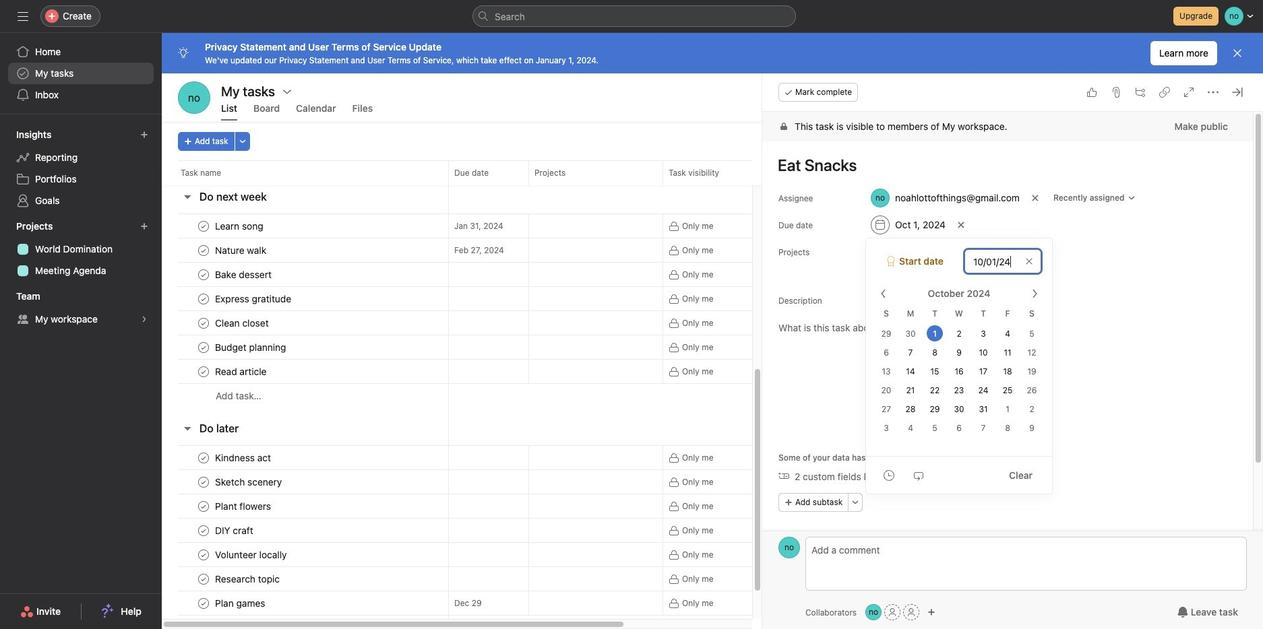 Task type: describe. For each thing, give the bounding box(es) containing it.
mark complete image for task name text field within express gratitude cell
[[195, 291, 212, 307]]

linked projects for sketch scenery cell
[[528, 470, 663, 495]]

8 row from the top
[[162, 359, 913, 384]]

linked projects for research topic cell
[[528, 567, 663, 592]]

full screen image
[[1184, 87, 1194, 98]]

0 horizontal spatial add or remove collaborators image
[[866, 605, 882, 621]]

7 row from the top
[[162, 335, 913, 360]]

Due date text field
[[965, 249, 1041, 274]]

task name text field for the 'kindness act' cell
[[212, 451, 275, 465]]

new project or portfolio image
[[140, 222, 148, 231]]

budget planning cell
[[162, 335, 449, 360]]

mark complete checkbox for the 'kindness act' cell
[[195, 450, 212, 466]]

task name text field for mark complete checkbox in the clean closet cell
[[212, 316, 273, 330]]

collapse task list for this section image
[[182, 423, 193, 434]]

mark complete image for task name text box in plan games cell
[[195, 596, 212, 612]]

mark complete image for task name text field inside "sketch scenery" cell
[[195, 474, 212, 490]]

mark complete image for task name text field within the budget planning "cell"
[[195, 339, 212, 356]]

remove image
[[1011, 248, 1022, 259]]

copy task link image
[[1159, 87, 1170, 98]]

linked projects for clean closet cell
[[528, 311, 663, 336]]

linked projects for read article cell
[[528, 359, 663, 384]]

volunteer locally cell
[[162, 543, 449, 568]]

add subtask image
[[1135, 87, 1146, 98]]

task name text field for budget planning "cell"
[[212, 341, 290, 354]]

mark complete checkbox for plant flowers cell
[[195, 498, 212, 515]]

header do today tree grid
[[162, 6, 913, 177]]

linked projects for bake dessert cell
[[528, 262, 663, 287]]

bake dessert cell
[[162, 262, 449, 287]]

linked projects for learn song cell
[[528, 214, 663, 239]]

view profile settings image
[[178, 82, 210, 114]]

mark complete image for task name text field inside research topic 'cell'
[[195, 571, 212, 587]]

header do next week tree grid
[[162, 214, 913, 408]]

mark complete image for task name text field in the the 'kindness act' cell
[[195, 450, 212, 466]]

14 row from the top
[[162, 543, 913, 568]]

task name text field for plant flowers cell
[[212, 500, 275, 513]]

Search tasks, projects, and more text field
[[473, 5, 796, 27]]

12 row from the top
[[162, 494, 913, 519]]

mark complete image for task name text field within the the diy craft cell
[[195, 523, 212, 539]]

0 likes. click to like this task image
[[1087, 87, 1097, 98]]

mark complete checkbox for the nature walk cell
[[195, 242, 212, 258]]

mark complete checkbox for learn song cell
[[195, 218, 212, 234]]

new insights image
[[140, 131, 148, 139]]

mark complete checkbox for the diy craft cell
[[195, 523, 212, 539]]

task name text field for the nature walk cell
[[212, 244, 270, 257]]

kindness act cell
[[162, 446, 449, 470]]

remove assignee image
[[1031, 194, 1039, 202]]

16 row from the top
[[162, 591, 913, 616]]

mark complete image for task name text box within clean closet cell
[[195, 315, 212, 331]]

teams element
[[0, 284, 162, 333]]

more actions for this task image
[[1208, 87, 1219, 98]]

task name text field for read article cell
[[212, 365, 271, 378]]

hide sidebar image
[[18, 11, 28, 22]]

mark complete checkbox for budget planning "cell"
[[195, 339, 212, 356]]

attachments: add a file to this task, eat snacks image
[[1111, 87, 1122, 98]]



Task type: locate. For each thing, give the bounding box(es) containing it.
dismiss image
[[1232, 48, 1243, 59]]

linked projects for kindness act cell
[[528, 446, 663, 470]]

10 task name text field from the top
[[212, 573, 284, 586]]

task name text field inside read article cell
[[212, 365, 271, 378]]

insights element
[[0, 123, 162, 214]]

1 row from the top
[[162, 160, 913, 185]]

task name text field inside bake dessert cell
[[212, 268, 276, 281]]

mark complete checkbox inside the 'kindness act' cell
[[195, 450, 212, 466]]

task name text field inside plant flowers cell
[[212, 500, 275, 513]]

next month image
[[1029, 288, 1040, 299]]

mark complete checkbox inside bake dessert cell
[[195, 267, 212, 283]]

linked projects for express gratitude cell
[[528, 286, 663, 311]]

0 vertical spatial clear due date image
[[957, 221, 965, 229]]

1 task name text field from the top
[[212, 219, 267, 233]]

mark complete image inside clean closet cell
[[195, 315, 212, 331]]

8 mark complete checkbox from the top
[[195, 547, 212, 563]]

mark complete checkbox for bake dessert cell
[[195, 267, 212, 283]]

task name text field inside plan games cell
[[212, 597, 269, 610]]

mark complete checkbox inside plant flowers cell
[[195, 498, 212, 515]]

header do later tree grid
[[162, 446, 913, 630]]

0 horizontal spatial clear due date image
[[957, 221, 965, 229]]

4 mark complete checkbox from the top
[[195, 364, 212, 380]]

2 task name text field from the top
[[212, 316, 273, 330]]

task name text field inside the nature walk cell
[[212, 244, 270, 257]]

banner
[[162, 33, 1263, 73]]

task name text field inside research topic 'cell'
[[212, 573, 284, 586]]

task name text field inside clean closet cell
[[212, 316, 273, 330]]

task name text field for bake dessert cell
[[212, 268, 276, 281]]

11 row from the top
[[162, 470, 913, 495]]

main content
[[762, 112, 1253, 610]]

linked projects for plan games cell
[[528, 591, 663, 616]]

mark complete checkbox inside budget planning "cell"
[[195, 339, 212, 356]]

mark complete image inside the nature walk cell
[[195, 242, 212, 258]]

mark complete checkbox inside plan games cell
[[195, 596, 212, 612]]

column header
[[178, 160, 452, 185]]

2 task name text field from the top
[[212, 268, 276, 281]]

linked projects for nature walk cell
[[528, 238, 663, 263]]

1 task name text field from the top
[[212, 244, 270, 257]]

plant flowers cell
[[162, 494, 449, 519]]

task name text field inside the diy craft cell
[[212, 524, 257, 538]]

5 row from the top
[[162, 286, 913, 311]]

mark complete image inside express gratitude cell
[[195, 291, 212, 307]]

3 mark complete checkbox from the top
[[195, 315, 212, 331]]

mark complete checkbox inside learn song cell
[[195, 218, 212, 234]]

1 horizontal spatial add or remove collaborators image
[[928, 609, 936, 617]]

clean closet cell
[[162, 311, 449, 336]]

1 mark complete checkbox from the top
[[195, 267, 212, 283]]

Task name text field
[[212, 244, 270, 257], [212, 268, 276, 281], [212, 292, 295, 306], [212, 341, 290, 354], [212, 365, 271, 378], [212, 451, 275, 465], [212, 476, 286, 489], [212, 500, 275, 513], [212, 524, 257, 538], [212, 573, 284, 586]]

7 mark complete image from the top
[[195, 571, 212, 587]]

add or remove collaborators image
[[866, 605, 882, 621], [928, 609, 936, 617]]

mark complete checkbox inside express gratitude cell
[[195, 291, 212, 307]]

3 task name text field from the top
[[212, 548, 291, 562]]

4 mark complete image from the top
[[195, 364, 212, 380]]

Task name text field
[[212, 219, 267, 233], [212, 316, 273, 330], [212, 548, 291, 562], [212, 597, 269, 610]]

5 mark complete image from the top
[[195, 523, 212, 539]]

mark complete image for task name text field inside the read article cell
[[195, 364, 212, 380]]

task name text field for the diy craft cell
[[212, 524, 257, 538]]

3 mark complete checkbox from the top
[[195, 339, 212, 356]]

eat snacks dialog
[[762, 73, 1263, 630]]

collapse task list for this section image
[[182, 191, 193, 202]]

10 row from the top
[[162, 446, 913, 470]]

express gratitude cell
[[162, 286, 449, 311]]

mark complete image
[[195, 242, 212, 258], [195, 267, 212, 283], [195, 291, 212, 307], [195, 364, 212, 380], [195, 523, 212, 539], [195, 547, 212, 563], [195, 571, 212, 587]]

clear due date image
[[957, 221, 965, 229], [1025, 257, 1033, 266]]

task name text field for mark complete checkbox in the plan games cell
[[212, 597, 269, 610]]

mark complete image inside volunteer locally cell
[[195, 547, 212, 563]]

research topic cell
[[162, 567, 449, 592]]

projects element
[[0, 214, 162, 284]]

linked projects for budget planning cell
[[528, 335, 663, 360]]

3 task name text field from the top
[[212, 292, 295, 306]]

diy craft cell
[[162, 518, 449, 543]]

mark complete checkbox for express gratitude cell
[[195, 291, 212, 307]]

6 task name text field from the top
[[212, 451, 275, 465]]

6 row from the top
[[162, 311, 913, 336]]

more options image
[[852, 499, 860, 507]]

mark complete image inside the 'kindness act' cell
[[195, 450, 212, 466]]

see details, my workspace image
[[140, 315, 148, 324]]

clear due date image right remove image
[[1025, 257, 1033, 266]]

mark complete image inside learn song cell
[[195, 218, 212, 234]]

15 row from the top
[[162, 567, 913, 592]]

2 mark complete image from the top
[[195, 315, 212, 331]]

row
[[162, 160, 913, 185], [162, 214, 913, 239], [162, 238, 913, 263], [162, 262, 913, 287], [162, 286, 913, 311], [162, 311, 913, 336], [162, 335, 913, 360], [162, 359, 913, 384], [162, 384, 913, 408], [162, 446, 913, 470], [162, 470, 913, 495], [162, 494, 913, 519], [162, 518, 913, 543], [162, 543, 913, 568], [162, 567, 913, 592], [162, 591, 913, 616], [162, 615, 913, 630]]

task name text field inside "sketch scenery" cell
[[212, 476, 286, 489]]

mark complete image for task name text field in the plant flowers cell
[[195, 498, 212, 515]]

mark complete checkbox inside the nature walk cell
[[195, 242, 212, 258]]

mark complete image
[[195, 218, 212, 234], [195, 315, 212, 331], [195, 339, 212, 356], [195, 450, 212, 466], [195, 474, 212, 490], [195, 498, 212, 515], [195, 596, 212, 612]]

1 vertical spatial clear due date image
[[1025, 257, 1033, 266]]

mark complete image for task name text field inside the the nature walk cell
[[195, 242, 212, 258]]

task name text field inside volunteer locally cell
[[212, 548, 291, 562]]

mark complete image for task name text box within learn song cell
[[195, 218, 212, 234]]

mark complete checkbox inside read article cell
[[195, 364, 212, 380]]

mark complete image inside plan games cell
[[195, 596, 212, 612]]

5 mark complete checkbox from the top
[[195, 474, 212, 490]]

13 row from the top
[[162, 518, 913, 543]]

mark complete image inside read article cell
[[195, 364, 212, 380]]

Mark complete checkbox
[[195, 267, 212, 283], [195, 291, 212, 307], [195, 315, 212, 331], [195, 364, 212, 380], [195, 571, 212, 587], [195, 596, 212, 612]]

Task Name text field
[[769, 150, 1237, 181]]

mark complete checkbox inside volunteer locally cell
[[195, 547, 212, 563]]

sketch scenery cell
[[162, 470, 449, 495]]

task name text field inside the 'kindness act' cell
[[212, 451, 275, 465]]

main content inside eat snacks dialog
[[762, 112, 1253, 610]]

2 row from the top
[[162, 214, 913, 239]]

mark complete checkbox for volunteer locally cell
[[195, 547, 212, 563]]

set to repeat image
[[913, 470, 924, 481]]

clear due date image up the due date text field
[[957, 221, 965, 229]]

task name text field inside express gratitude cell
[[212, 292, 295, 306]]

mark complete checkbox for clean closet cell
[[195, 315, 212, 331]]

5 mark complete checkbox from the top
[[195, 571, 212, 587]]

mark complete image inside the diy craft cell
[[195, 523, 212, 539]]

mark complete checkbox inside "sketch scenery" cell
[[195, 474, 212, 490]]

task name text field for mark complete option within volunteer locally cell
[[212, 548, 291, 562]]

mark complete image inside bake dessert cell
[[195, 267, 212, 283]]

close details image
[[1232, 87, 1243, 98]]

read article cell
[[162, 359, 449, 384]]

5 task name text field from the top
[[212, 365, 271, 378]]

mark complete checkbox for research topic 'cell'
[[195, 571, 212, 587]]

mark complete image for task name text field within the bake dessert cell
[[195, 267, 212, 283]]

more actions image
[[238, 138, 246, 146]]

4 row from the top
[[162, 262, 913, 287]]

mark complete checkbox for read article cell
[[195, 364, 212, 380]]

mark complete checkbox inside research topic 'cell'
[[195, 571, 212, 587]]

learn song cell
[[162, 214, 449, 239]]

mark complete image inside research topic 'cell'
[[195, 571, 212, 587]]

add time image
[[884, 470, 894, 481]]

3 mark complete image from the top
[[195, 291, 212, 307]]

9 row from the top
[[162, 384, 913, 408]]

6 mark complete checkbox from the top
[[195, 498, 212, 515]]

2 mark complete image from the top
[[195, 267, 212, 283]]

mark complete image inside budget planning "cell"
[[195, 339, 212, 356]]

2 mark complete checkbox from the top
[[195, 242, 212, 258]]

1 horizontal spatial clear due date image
[[1025, 257, 1033, 266]]

task name text field inside budget planning "cell"
[[212, 341, 290, 354]]

2 mark complete checkbox from the top
[[195, 291, 212, 307]]

linked projects for plant flowers cell
[[528, 494, 663, 519]]

mark complete image for task name text box in volunteer locally cell
[[195, 547, 212, 563]]

1 mark complete image from the top
[[195, 242, 212, 258]]

task name text field for mark complete option in learn song cell
[[212, 219, 267, 233]]

open user profile image
[[779, 537, 800, 559]]

previous month image
[[878, 288, 889, 299]]

show options image
[[282, 86, 293, 97]]

3 row from the top
[[162, 238, 913, 263]]

4 mark complete image from the top
[[195, 450, 212, 466]]

Mark complete checkbox
[[195, 218, 212, 234], [195, 242, 212, 258], [195, 339, 212, 356], [195, 450, 212, 466], [195, 474, 212, 490], [195, 498, 212, 515], [195, 523, 212, 539], [195, 547, 212, 563]]

task name text field for research topic 'cell'
[[212, 573, 284, 586]]

7 task name text field from the top
[[212, 476, 286, 489]]

5 mark complete image from the top
[[195, 474, 212, 490]]

task name text field inside learn song cell
[[212, 219, 267, 233]]

task name text field for express gratitude cell
[[212, 292, 295, 306]]

7 mark complete checkbox from the top
[[195, 523, 212, 539]]

1 mark complete image from the top
[[195, 218, 212, 234]]

global element
[[0, 33, 162, 114]]

7 mark complete image from the top
[[195, 596, 212, 612]]

mark complete image inside "sketch scenery" cell
[[195, 474, 212, 490]]

4 task name text field from the top
[[212, 597, 269, 610]]

plan games cell
[[162, 591, 449, 616]]

mark complete image inside plant flowers cell
[[195, 498, 212, 515]]

17 row from the top
[[162, 615, 913, 630]]

9 task name text field from the top
[[212, 524, 257, 538]]

6 mark complete checkbox from the top
[[195, 596, 212, 612]]

task name text field for "sketch scenery" cell
[[212, 476, 286, 489]]

mark complete checkbox for "sketch scenery" cell
[[195, 474, 212, 490]]

4 mark complete checkbox from the top
[[195, 450, 212, 466]]

4 task name text field from the top
[[212, 341, 290, 354]]

nature walk cell
[[162, 238, 449, 263]]

8 task name text field from the top
[[212, 500, 275, 513]]

linked projects for diy craft cell
[[528, 518, 663, 543]]

linked projects for volunteer locally cell
[[528, 543, 663, 568]]

mark complete checkbox inside clean closet cell
[[195, 315, 212, 331]]

6 mark complete image from the top
[[195, 498, 212, 515]]

mark complete checkbox inside the diy craft cell
[[195, 523, 212, 539]]

1 mark complete checkbox from the top
[[195, 218, 212, 234]]

mark complete checkbox for plan games cell
[[195, 596, 212, 612]]

3 mark complete image from the top
[[195, 339, 212, 356]]

6 mark complete image from the top
[[195, 547, 212, 563]]



Task type: vqa. For each thing, say whether or not it's contained in the screenshot.
1 like. Click to like this task image
no



